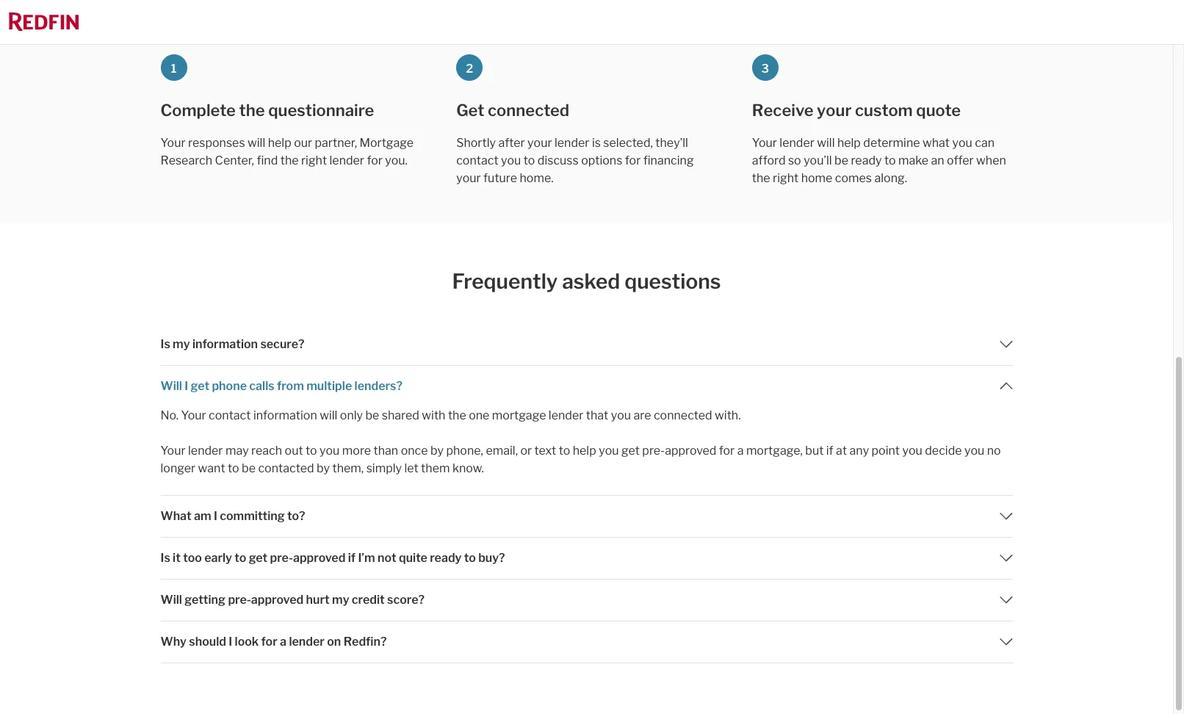 Task type: describe. For each thing, give the bounding box(es) containing it.
no.
[[161, 408, 179, 422]]

on
[[327, 635, 341, 649]]

calls
[[249, 379, 275, 393]]

to down may
[[228, 461, 239, 475]]

1 horizontal spatial will
[[320, 408, 338, 422]]

simply
[[366, 461, 402, 475]]

i for should
[[229, 635, 232, 649]]

1 vertical spatial contact
[[209, 408, 251, 422]]

or
[[521, 443, 532, 457]]

the left one
[[448, 408, 466, 422]]

you up the them,
[[320, 443, 340, 457]]

right inside your responses will help our partner, mortgage research center, find the right lender for you.
[[301, 154, 327, 168]]

offer
[[947, 154, 974, 168]]

any
[[850, 443, 869, 457]]

shortly
[[456, 136, 496, 150]]

committing
[[220, 509, 285, 523]]

get connected
[[456, 101, 570, 120]]

once
[[401, 443, 428, 457]]

financing
[[643, 154, 694, 168]]

your right no. in the left bottom of the page
[[181, 408, 206, 422]]

0 horizontal spatial by
[[317, 461, 330, 475]]

why should i look for a lender on redfin?
[[161, 635, 387, 649]]

frequently asked questions
[[452, 269, 721, 294]]

too
[[183, 551, 202, 565]]

text
[[535, 443, 556, 457]]

you right point
[[903, 443, 923, 457]]

to left buy?
[[464, 551, 476, 565]]

1 horizontal spatial pre-
[[270, 551, 293, 565]]

let
[[404, 461, 419, 475]]

connected with.
[[654, 408, 741, 422]]

i'm
[[358, 551, 375, 565]]

the up responses
[[239, 101, 265, 120]]

email,
[[486, 443, 518, 457]]

not
[[378, 551, 397, 565]]

1 vertical spatial information
[[253, 408, 317, 422]]

may
[[226, 443, 249, 457]]

determine
[[864, 136, 920, 150]]

your for no.
[[161, 443, 186, 457]]

your responses will help our partner, mortgage research center, find the right lender for you.
[[161, 136, 414, 168]]

mortgage
[[360, 136, 414, 150]]

afford
[[752, 154, 786, 168]]

discuss
[[538, 154, 579, 168]]

lenders?
[[355, 379, 403, 393]]

no
[[987, 443, 1001, 457]]

is my information secure? button
[[161, 324, 1013, 365]]

selected,
[[604, 136, 653, 150]]

so
[[788, 154, 801, 168]]

is for is my information secure?
[[161, 337, 170, 351]]

get inside your lender may reach out to you more than once by phone, email, or text to help you get pre-approved for a mortgage, but if at any point you decide you no longer want to be contacted by them, simply let them know.
[[622, 443, 640, 457]]

0 horizontal spatial your
[[456, 171, 481, 185]]

be inside your lender will help determine what you can afford so you'll be ready to make an offer when the right home comes along.
[[835, 154, 849, 168]]

what am i committing to?
[[161, 509, 305, 523]]

you down that
[[599, 443, 619, 457]]

to inside shortly after your lender is selected, they'll contact you to discuss options for financing your future home.
[[524, 154, 535, 168]]

reach
[[251, 443, 282, 457]]

will getting pre-approved hurt my credit score? button
[[161, 579, 1013, 621]]

partner,
[[315, 136, 357, 150]]

you inside shortly after your lender is selected, they'll contact you to discuss options for financing your future home.
[[501, 154, 521, 168]]

is it too early to get pre-approved if i'm not quite ready to buy?
[[161, 551, 505, 565]]

home
[[801, 171, 833, 185]]

out
[[285, 443, 303, 457]]

with
[[422, 408, 446, 422]]

i for am
[[214, 509, 217, 523]]

will for will i get phone calls from multiple lenders?
[[161, 379, 182, 393]]

to right early
[[235, 551, 246, 565]]

early
[[204, 551, 232, 565]]

help inside your lender may reach out to you more than once by phone, email, or text to help you get pre-approved for a mortgage, but if at any point you decide you no longer want to be contacted by them, simply let them know.
[[573, 443, 596, 457]]

will for your
[[817, 136, 835, 150]]

find
[[257, 154, 278, 168]]

our
[[294, 136, 312, 150]]

it
[[173, 551, 181, 565]]

you inside your lender will help determine what you can afford so you'll be ready to make an offer when the right home comes along.
[[953, 136, 973, 150]]

why should i look for a lender on redfin? button
[[161, 621, 1013, 662]]

receive your custom quote
[[752, 101, 961, 120]]

phone,
[[446, 443, 484, 457]]

center,
[[215, 154, 254, 168]]

why
[[161, 635, 187, 649]]

that
[[586, 408, 609, 422]]

1 horizontal spatial your
[[528, 136, 552, 150]]

will getting pre-approved hurt my credit score?
[[161, 593, 425, 607]]

will i get phone calls from multiple lenders?
[[161, 379, 403, 393]]

be inside your lender may reach out to you more than once by phone, email, or text to help you get pre-approved for a mortgage, but if at any point you decide you no longer want to be contacted by them, simply let them know.
[[242, 461, 256, 475]]

options
[[581, 154, 623, 168]]

lender inside dropdown button
[[289, 635, 325, 649]]

an
[[931, 154, 945, 168]]

to right text
[[559, 443, 570, 457]]

a inside dropdown button
[[280, 635, 287, 649]]

what
[[923, 136, 950, 150]]

phone
[[212, 379, 247, 393]]

0 horizontal spatial i
[[185, 379, 188, 393]]

one
[[469, 408, 490, 422]]

questionnaire
[[268, 101, 374, 120]]

mortgage
[[492, 408, 546, 422]]

for inside shortly after your lender is selected, they'll contact you to discuss options for financing your future home.
[[625, 154, 641, 168]]

help for questionnaire
[[268, 136, 291, 150]]

no. your contact information will only be shared with the one mortgage lender that you are connected with.
[[161, 408, 741, 422]]

is
[[592, 136, 601, 150]]

help for custom quote
[[838, 136, 861, 150]]



Task type: vqa. For each thing, say whether or not it's contained in the screenshot.
leftmost help
yes



Task type: locate. For each thing, give the bounding box(es) containing it.
ready for quite
[[430, 551, 462, 565]]

approved down "connected with."
[[665, 443, 717, 457]]

if left at
[[826, 443, 834, 457]]

the right find
[[280, 154, 299, 168]]

a inside your lender may reach out to you more than once by phone, email, or text to help you get pre-approved for a mortgage, but if at any point you decide you no longer want to be contacted by them, simply let them know.
[[737, 443, 744, 457]]

pre- right getting
[[228, 593, 251, 607]]

a
[[737, 443, 744, 457], [280, 635, 287, 649]]

receive
[[752, 101, 814, 120]]

comes along.
[[835, 171, 907, 185]]

1 is from the top
[[161, 337, 170, 351]]

0 vertical spatial by
[[431, 443, 444, 457]]

0 vertical spatial right
[[301, 154, 327, 168]]

at
[[836, 443, 847, 457]]

them,
[[332, 461, 364, 475]]

0 horizontal spatial if
[[348, 551, 356, 565]]

1 vertical spatial your
[[528, 136, 552, 150]]

contact down phone
[[209, 408, 251, 422]]

2 horizontal spatial will
[[817, 136, 835, 150]]

help
[[268, 136, 291, 150], [838, 136, 861, 150], [573, 443, 596, 457]]

by
[[431, 443, 444, 457], [317, 461, 330, 475]]

1 vertical spatial approved
[[293, 551, 346, 565]]

1 vertical spatial pre-
[[270, 551, 293, 565]]

lender left on
[[289, 635, 325, 649]]

what
[[161, 509, 192, 523]]

1 vertical spatial right
[[773, 171, 799, 185]]

0 vertical spatial if
[[826, 443, 834, 457]]

0 vertical spatial will
[[161, 379, 182, 393]]

your up longer
[[161, 443, 186, 457]]

1 vertical spatial i
[[214, 509, 217, 523]]

by right once
[[431, 443, 444, 457]]

2 horizontal spatial your
[[817, 101, 852, 120]]

0 horizontal spatial ready
[[430, 551, 462, 565]]

2 vertical spatial approved
[[251, 593, 304, 607]]

my right hurt
[[332, 593, 349, 607]]

will i get phone calls from multiple lenders? button
[[161, 366, 1013, 407]]

you down after
[[501, 154, 521, 168]]

lender inside your responses will help our partner, mortgage research center, find the right lender for you.
[[330, 154, 364, 168]]

secure?
[[260, 337, 305, 351]]

them know.
[[421, 461, 484, 475]]

is left "it"
[[161, 551, 170, 565]]

to right the out
[[306, 443, 317, 457]]

will
[[161, 379, 182, 393], [161, 593, 182, 607]]

1 horizontal spatial for
[[625, 154, 641, 168]]

1 vertical spatial will
[[161, 593, 182, 607]]

from
[[277, 379, 304, 393]]

than
[[374, 443, 398, 457]]

will up find
[[248, 136, 265, 150]]

0 horizontal spatial will
[[248, 136, 265, 150]]

should
[[189, 635, 226, 649]]

getting
[[185, 593, 226, 607]]

pre- up "will getting pre-approved hurt my credit score?"
[[270, 551, 293, 565]]

1 horizontal spatial be
[[366, 408, 379, 422]]

approved
[[665, 443, 717, 457], [293, 551, 346, 565], [251, 593, 304, 607]]

future home.
[[484, 171, 554, 185]]

information up phone
[[192, 337, 258, 351]]

1 horizontal spatial help
[[573, 443, 596, 457]]

your up research
[[161, 136, 186, 150]]

your inside your lender may reach out to you more than once by phone, email, or text to help you get pre-approved for a mortgage, but if at any point you decide you no longer want to be contacted by them, simply let them know.
[[161, 443, 186, 457]]

connected
[[488, 101, 570, 120]]

i inside dropdown button
[[214, 509, 217, 523]]

contacted
[[258, 461, 314, 475]]

but
[[806, 443, 824, 457]]

1 horizontal spatial a
[[737, 443, 744, 457]]

after
[[498, 136, 525, 150]]

pre- inside your lender may reach out to you more than once by phone, email, or text to help you get pre-approved for a mortgage, but if at any point you decide you no longer want to be contacted by them, simply let them know.
[[642, 443, 665, 457]]

a left mortgage,
[[737, 443, 744, 457]]

help inside your lender will help determine what you can afford so you'll be ready to make an offer when the right home comes along.
[[838, 136, 861, 150]]

is my information secure?
[[161, 337, 305, 351]]

get down are
[[622, 443, 640, 457]]

is
[[161, 337, 170, 351], [161, 551, 170, 565]]

your lender will help determine what you can afford so you'll be ready to make an offer when the right home comes along.
[[752, 136, 1007, 185]]

get left phone
[[191, 379, 209, 393]]

2 vertical spatial pre-
[[228, 593, 251, 607]]

2 vertical spatial for
[[261, 635, 278, 649]]

i right "am"
[[214, 509, 217, 523]]

get right early
[[249, 551, 268, 565]]

right down so
[[773, 171, 799, 185]]

0 vertical spatial your
[[817, 101, 852, 120]]

will for will getting pre-approved hurt my credit score?
[[161, 593, 182, 607]]

0 vertical spatial approved
[[665, 443, 717, 457]]

if inside your lender may reach out to you more than once by phone, email, or text to help you get pre-approved for a mortgage, but if at any point you decide you no longer want to be contacted by them, simply let them know.
[[826, 443, 834, 457]]

0 horizontal spatial help
[[268, 136, 291, 150]]

are
[[634, 408, 651, 422]]

right
[[301, 154, 327, 168], [773, 171, 799, 185]]

lender left that
[[549, 408, 584, 422]]

quite
[[399, 551, 428, 565]]

by left the them,
[[317, 461, 330, 475]]

if inside dropdown button
[[348, 551, 356, 565]]

for inside why should i look for a lender on redfin? dropdown button
[[261, 635, 278, 649]]

mortgage,
[[746, 443, 803, 457]]

1 vertical spatial my
[[332, 593, 349, 607]]

2 is from the top
[[161, 551, 170, 565]]

is up no. in the left bottom of the page
[[161, 337, 170, 351]]

1 will from the top
[[161, 379, 182, 393]]

questions
[[625, 269, 721, 294]]

complete
[[161, 101, 236, 120]]

i
[[185, 379, 188, 393], [214, 509, 217, 523], [229, 635, 232, 649]]

ready up 'comes along.'
[[851, 154, 882, 168]]

approved left hurt
[[251, 593, 304, 607]]

you left no
[[965, 443, 985, 457]]

approved up hurt
[[293, 551, 346, 565]]

0 vertical spatial get
[[191, 379, 209, 393]]

complete the questionnaire
[[161, 101, 374, 120]]

make
[[899, 154, 929, 168]]

help down receive your custom quote
[[838, 136, 861, 150]]

more
[[342, 443, 371, 457]]

for inside your lender may reach out to you more than once by phone, email, or text to help you get pre-approved for a mortgage, but if at any point you decide you no longer want to be contacted by them, simply let them know.
[[719, 443, 735, 457]]

will left getting
[[161, 593, 182, 607]]

0 vertical spatial information
[[192, 337, 258, 351]]

for right look
[[261, 635, 278, 649]]

you left are
[[611, 408, 631, 422]]

will up you'll
[[817, 136, 835, 150]]

redfin?
[[344, 635, 387, 649]]

1 horizontal spatial get
[[249, 551, 268, 565]]

1 vertical spatial get
[[622, 443, 640, 457]]

information down will i get phone calls from multiple lenders?
[[253, 408, 317, 422]]

will inside your responses will help our partner, mortgage research center, find the right lender for you.
[[248, 136, 265, 150]]

contact down shortly
[[456, 154, 499, 168]]

2 vertical spatial get
[[249, 551, 268, 565]]

longer
[[161, 461, 196, 475]]

be right you'll
[[835, 154, 849, 168]]

shared
[[382, 408, 420, 422]]

right inside your lender will help determine what you can afford so you'll be ready to make an offer when the right home comes along.
[[773, 171, 799, 185]]

1 horizontal spatial ready
[[851, 154, 882, 168]]

0 vertical spatial pre-
[[642, 443, 665, 457]]

ready inside your lender will help determine what you can afford so you'll be ready to make an offer when the right home comes along.
[[851, 154, 882, 168]]

1 vertical spatial ready
[[430, 551, 462, 565]]

be right only
[[366, 408, 379, 422]]

will for the
[[248, 136, 265, 150]]

what am i committing to? button
[[161, 496, 1013, 537]]

for
[[625, 154, 641, 168], [719, 443, 735, 457], [261, 635, 278, 649]]

to down determine
[[885, 154, 896, 168]]

0 horizontal spatial a
[[280, 635, 287, 649]]

for down "connected with."
[[719, 443, 735, 457]]

the down 'afford'
[[752, 171, 771, 185]]

help up find
[[268, 136, 291, 150]]

1 vertical spatial for
[[719, 443, 735, 457]]

to inside your lender will help determine what you can afford so you'll be ready to make an offer when the right home comes along.
[[885, 154, 896, 168]]

lender up want
[[188, 443, 223, 457]]

will inside your lender will help determine what you can afford so you'll be ready to make an offer when the right home comes along.
[[817, 136, 835, 150]]

1 horizontal spatial right
[[773, 171, 799, 185]]

2 horizontal spatial i
[[229, 635, 232, 649]]

i left look
[[229, 635, 232, 649]]

2 vertical spatial be
[[242, 461, 256, 475]]

the inside your responses will help our partner, mortgage research center, find the right lender for you.
[[280, 154, 299, 168]]

0 vertical spatial contact
[[456, 154, 499, 168]]

2 vertical spatial your
[[456, 171, 481, 185]]

your for receive
[[752, 136, 777, 150]]

can
[[975, 136, 995, 150]]

contact
[[456, 154, 499, 168], [209, 408, 251, 422]]

0 horizontal spatial right
[[301, 154, 327, 168]]

0 vertical spatial my
[[173, 337, 190, 351]]

if left i'm
[[348, 551, 356, 565]]

ready for be
[[851, 154, 882, 168]]

custom quote
[[855, 101, 961, 120]]

am
[[194, 509, 211, 523]]

a right look
[[280, 635, 287, 649]]

for you.
[[367, 154, 408, 168]]

information
[[192, 337, 258, 351], [253, 408, 317, 422]]

0 horizontal spatial contact
[[209, 408, 251, 422]]

0 vertical spatial be
[[835, 154, 849, 168]]

to up the future home.
[[524, 154, 535, 168]]

ready inside dropdown button
[[430, 551, 462, 565]]

1 horizontal spatial contact
[[456, 154, 499, 168]]

2 vertical spatial i
[[229, 635, 232, 649]]

hurt
[[306, 593, 330, 607]]

your
[[817, 101, 852, 120], [528, 136, 552, 150], [456, 171, 481, 185]]

0 vertical spatial a
[[737, 443, 744, 457]]

1 horizontal spatial my
[[332, 593, 349, 607]]

help inside your responses will help our partner, mortgage research center, find the right lender for you.
[[268, 136, 291, 150]]

for down "selected,"
[[625, 154, 641, 168]]

shortly after your lender is selected, they'll contact you to discuss options for financing your future home.
[[456, 136, 694, 185]]

your lender may reach out to you more than once by phone, email, or text to help you get pre-approved for a mortgage, but if at any point you decide you no longer want to be contacted by them, simply let them know.
[[161, 443, 1001, 475]]

2 horizontal spatial get
[[622, 443, 640, 457]]

0 horizontal spatial my
[[173, 337, 190, 351]]

lender up discuss
[[555, 136, 590, 150]]

be down may
[[242, 461, 256, 475]]

information inside dropdown button
[[192, 337, 258, 351]]

2 horizontal spatial pre-
[[642, 443, 665, 457]]

0 vertical spatial ready
[[851, 154, 882, 168]]

lender inside shortly after your lender is selected, they'll contact you to discuss options for financing your future home.
[[555, 136, 590, 150]]

is it too early to get pre-approved if i'm not quite ready to buy? button
[[161, 538, 1013, 579]]

1 vertical spatial a
[[280, 635, 287, 649]]

help down that
[[573, 443, 596, 457]]

0 horizontal spatial get
[[191, 379, 209, 393]]

i left phone
[[185, 379, 188, 393]]

is for is it too early to get pre-approved if i'm not quite ready to buy?
[[161, 551, 170, 565]]

your for complete
[[161, 136, 186, 150]]

your up discuss
[[528, 136, 552, 150]]

they'll
[[656, 136, 688, 150]]

your up 'afford'
[[752, 136, 777, 150]]

point
[[872, 443, 900, 457]]

0 horizontal spatial for
[[261, 635, 278, 649]]

my up no. in the left bottom of the page
[[173, 337, 190, 351]]

your inside your responses will help our partner, mortgage research center, find the right lender for you.
[[161, 136, 186, 150]]

2 horizontal spatial for
[[719, 443, 735, 457]]

get
[[456, 101, 485, 120]]

2 horizontal spatial help
[[838, 136, 861, 150]]

lender inside your lender will help determine what you can afford so you'll be ready to make an offer when the right home comes along.
[[780, 136, 815, 150]]

1 vertical spatial by
[[317, 461, 330, 475]]

contact inside shortly after your lender is selected, they'll contact you to discuss options for financing your future home.
[[456, 154, 499, 168]]

lender up so
[[780, 136, 815, 150]]

pre-
[[642, 443, 665, 457], [270, 551, 293, 565], [228, 593, 251, 607]]

will up no. in the left bottom of the page
[[161, 379, 182, 393]]

0 vertical spatial for
[[625, 154, 641, 168]]

to?
[[287, 509, 305, 523]]

right down our
[[301, 154, 327, 168]]

you up 'offer'
[[953, 136, 973, 150]]

lender inside your lender may reach out to you more than once by phone, email, or text to help you get pre-approved for a mortgage, but if at any point you decide you no longer want to be contacted by them, simply let them know.
[[188, 443, 223, 457]]

score?
[[387, 593, 425, 607]]

1 vertical spatial if
[[348, 551, 356, 565]]

lender down partner,
[[330, 154, 364, 168]]

0 horizontal spatial be
[[242, 461, 256, 475]]

approved inside your lender may reach out to you more than once by phone, email, or text to help you get pre-approved for a mortgage, but if at any point you decide you no longer want to be contacted by them, simply let them know.
[[665, 443, 717, 457]]

2 will from the top
[[161, 593, 182, 607]]

2 horizontal spatial be
[[835, 154, 849, 168]]

ready right quite
[[430, 551, 462, 565]]

pre- down are
[[642, 443, 665, 457]]

buy?
[[478, 551, 505, 565]]

your down shortly
[[456, 171, 481, 185]]

asked
[[562, 269, 620, 294]]

research
[[161, 154, 212, 168]]

1 horizontal spatial i
[[214, 509, 217, 523]]

1 vertical spatial is
[[161, 551, 170, 565]]

will
[[248, 136, 265, 150], [817, 136, 835, 150], [320, 408, 338, 422]]

your inside your lender will help determine what you can afford so you'll be ready to make an offer when the right home comes along.
[[752, 136, 777, 150]]

the inside your lender will help determine what you can afford so you'll be ready to make an offer when the right home comes along.
[[752, 171, 771, 185]]

0 vertical spatial i
[[185, 379, 188, 393]]

to
[[524, 154, 535, 168], [885, 154, 896, 168], [306, 443, 317, 457], [559, 443, 570, 457], [228, 461, 239, 475], [235, 551, 246, 565], [464, 551, 476, 565]]

frequently
[[452, 269, 558, 294]]

1 horizontal spatial if
[[826, 443, 834, 457]]

only
[[340, 408, 363, 422]]

1 horizontal spatial by
[[431, 443, 444, 457]]

will left only
[[320, 408, 338, 422]]

0 vertical spatial is
[[161, 337, 170, 351]]

0 horizontal spatial pre-
[[228, 593, 251, 607]]

look
[[235, 635, 259, 649]]

responses
[[188, 136, 245, 150]]

1 vertical spatial be
[[366, 408, 379, 422]]

your right receive
[[817, 101, 852, 120]]



